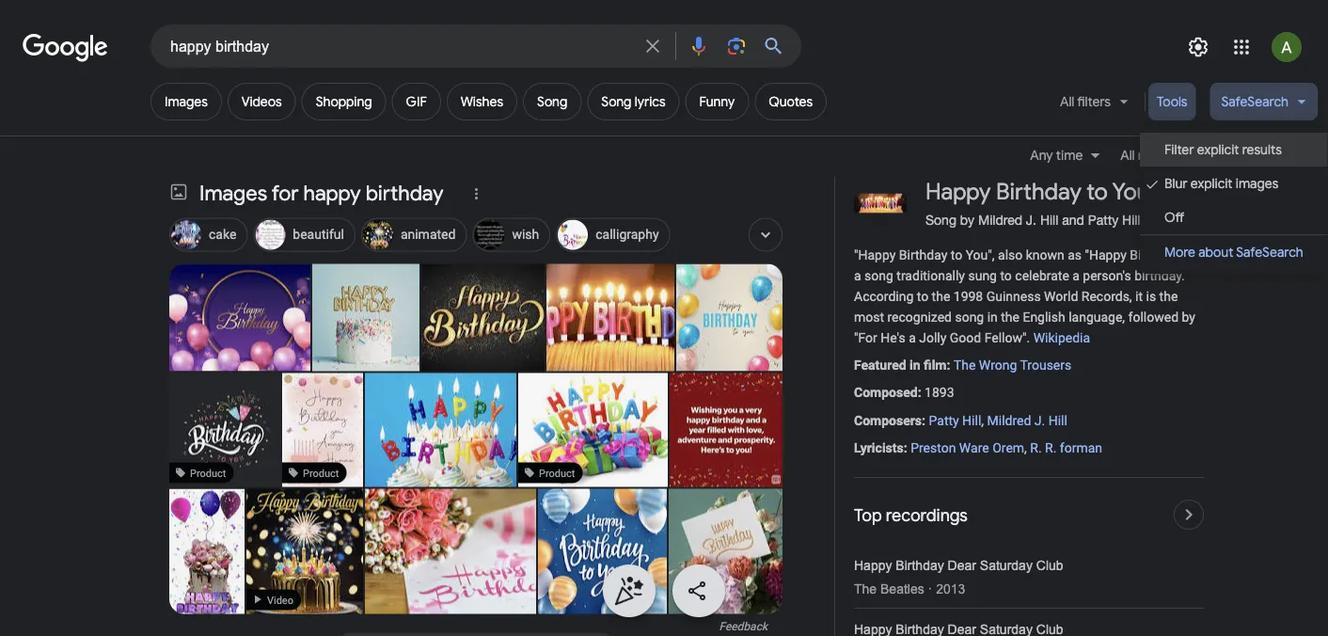 Task type: describe. For each thing, give the bounding box(es) containing it.
hill left and
[[1041, 212, 1059, 228]]

2 product button from the left
[[282, 373, 363, 487]]

film
[[924, 358, 947, 373]]

fellow".
[[985, 330, 1031, 346]]

sung
[[969, 268, 998, 283]]

happy birthday to you
[[926, 177, 1150, 206]]

2 r. from the left
[[1046, 440, 1057, 455]]

0 vertical spatial is
[[1189, 247, 1199, 263]]

celebrate
[[1016, 268, 1070, 283]]

0 vertical spatial song
[[865, 268, 894, 283]]

birthday.
[[1135, 268, 1186, 283]]

product for happy birthday you amazing human | birthday cards & quotes 🎂🎁🎉 | send  real postcards online image
[[303, 467, 339, 479]]

cake
[[209, 227, 237, 242]]

2 horizontal spatial the
[[1160, 289, 1179, 304]]

·
[[929, 582, 933, 596]]

the wrong trousers link
[[954, 358, 1072, 373]]

composed
[[855, 385, 918, 401]]

composers
[[855, 413, 922, 428]]

quotes link
[[755, 83, 827, 120]]

the inside the happy birthday dear saturday club the beatles · 2013
[[855, 582, 877, 596]]

: for 1893
[[918, 385, 922, 401]]

calligraphy button
[[556, 215, 671, 256]]

off
[[1165, 209, 1185, 226]]

belated happy birthday wishes | petal talk image
[[365, 489, 587, 614]]

club
[[1037, 559, 1064, 573]]

shopping link
[[302, 83, 386, 120]]

0 horizontal spatial is
[[1147, 289, 1157, 304]]

free and customizable birthday templates image
[[677, 264, 784, 371]]

1 "happy from the left
[[855, 247, 896, 263]]

wish button
[[473, 215, 551, 256]]

happy birthday to you heading
[[926, 177, 1150, 207]]

0 vertical spatial patty
[[1089, 212, 1119, 228]]

1 vertical spatial safesearch
[[1237, 244, 1304, 261]]

birthday
[[366, 180, 444, 207]]

animated button
[[361, 215, 467, 256]]

add song lyrics element
[[602, 93, 666, 110]]

https://megaport.hu/media/37581... - happy birthday animations image
[[247, 485, 363, 626]]

also
[[999, 247, 1023, 263]]

happy birthday to you: december 2019 - christmas birthday gift (001) image
[[168, 373, 282, 487]]

filter explicit results
[[1165, 141, 1283, 158]]

happy
[[304, 180, 361, 207]]

to inside 'heading'
[[1087, 177, 1109, 206]]

beautiful
[[293, 227, 344, 242]]

song by mildred j. hill and patty hill
[[926, 212, 1141, 228]]

more
[[1165, 244, 1196, 261]]

: for preston
[[904, 440, 908, 455]]

featured
[[855, 358, 907, 373]]

any time
[[1031, 147, 1084, 164]]

0 vertical spatial j.
[[1027, 212, 1037, 228]]

video
[[267, 594, 294, 606]]

ware
[[960, 440, 990, 455]]

happy birthday to you link
[[926, 177, 1167, 207]]

trousers
[[1021, 358, 1072, 373]]

happy birthday you amazing human | birthday cards & quotes 🎂🎁🎉 | send  real postcards online image
[[282, 373, 363, 487]]

explicit for blur
[[1191, 175, 1233, 192]]

most
[[855, 310, 885, 325]]

explicit for filter
[[1198, 141, 1240, 158]]

filter
[[1165, 141, 1195, 158]]

dear
[[948, 559, 977, 573]]

in inside the "happy birthday to you", also known as "happy birthday", is a song traditionally sung to celebrate a person's birthday. according to the 1998 guinness world records, it is the most recognized song in the english language, followed by "for he's a jolly good fellow".
[[988, 310, 998, 325]]

language,
[[1069, 310, 1126, 325]]

for
[[272, 180, 299, 207]]

world
[[1045, 289, 1079, 304]]

1 horizontal spatial ,
[[1025, 440, 1028, 455]]

wishes link
[[447, 83, 518, 120]]

images link
[[151, 83, 222, 120]]

known
[[1027, 247, 1065, 263]]

results inside menu
[[1243, 141, 1283, 158]]

product for happy birthday! gift card! image
[[539, 467, 575, 479]]

add shopping element
[[316, 93, 372, 110]]

happy for happy birthday dear saturday club the beatles · 2013
[[855, 559, 893, 573]]

history of the happy birthday song | pump it up image
[[365, 373, 536, 487]]

hill down the you on the right of page
[[1123, 212, 1141, 228]]

wish
[[512, 227, 540, 242]]

funny link
[[686, 83, 749, 120]]

lyricists
[[855, 440, 904, 455]]

1893
[[925, 385, 955, 401]]

1998
[[954, 289, 984, 304]]

20+ free happy birthday gifs & celebration stickers - pixabay image
[[169, 489, 245, 618]]

forman
[[1061, 440, 1103, 455]]

2 "happy from the left
[[1086, 247, 1127, 263]]

Search search field
[[170, 36, 631, 59]]

: up 1893 at right bottom
[[947, 358, 951, 373]]

safesearch inside dropdown button
[[1222, 93, 1289, 110]]

"happy birthday to you", also known as "happy birthday", is a song traditionally sung to celebrate a person's birthday. according to the 1998 guinness world records, it is the most recognized song in the english language, followed by "for he's a jolly good fellow".
[[855, 247, 1199, 346]]

it
[[1136, 289, 1144, 304]]

: for patty
[[922, 413, 926, 428]]

add wishes element
[[461, 93, 504, 110]]

any
[[1031, 147, 1054, 164]]

as
[[1068, 247, 1082, 263]]

0 horizontal spatial by
[[961, 212, 975, 228]]

you
[[1113, 177, 1150, 206]]

happy birthday dear saturday club the beatles · 2013
[[855, 559, 1064, 596]]

preston
[[911, 440, 957, 455]]

top
[[855, 505, 882, 526]]

song for song by mildred j. hill and patty hill
[[926, 212, 957, 228]]

and
[[1063, 212, 1085, 228]]

patty hill link
[[929, 413, 982, 428]]

1 horizontal spatial the
[[1002, 310, 1020, 325]]

view all element
[[335, 633, 617, 636]]

2013
[[937, 582, 966, 596]]

lyricists : preston ware orem , r. r.  forman
[[855, 440, 1103, 455]]



Task type: locate. For each thing, give the bounding box(es) containing it.
1 vertical spatial j.
[[1035, 413, 1046, 428]]

safesearch button
[[1211, 83, 1319, 128]]

happy up you",
[[926, 177, 992, 206]]

0 horizontal spatial ,
[[982, 413, 984, 428]]

happy for happy birthday to you
[[926, 177, 992, 206]]

0 horizontal spatial happy
[[855, 559, 893, 573]]

by up you",
[[961, 212, 975, 228]]

: up preston
[[922, 413, 926, 428]]

song up traditionally
[[926, 212, 957, 228]]

all inside popup button
[[1061, 93, 1075, 110]]

the left beatles
[[855, 582, 877, 596]]

google image
[[23, 34, 109, 62]]

0 horizontal spatial "happy
[[855, 247, 896, 263]]

0 horizontal spatial all
[[1061, 93, 1075, 110]]

2 vertical spatial birthday
[[896, 559, 945, 573]]

0 vertical spatial happy
[[926, 177, 992, 206]]

0 horizontal spatial patty
[[929, 413, 960, 428]]

song for add song element
[[537, 93, 568, 110]]

,
[[982, 413, 984, 428], [1025, 440, 1028, 455]]

1 vertical spatial the
[[855, 582, 877, 596]]

in up fellow".
[[988, 310, 998, 325]]

to left the you on the right of page
[[1087, 177, 1109, 206]]

1 horizontal spatial in
[[988, 310, 998, 325]]

1 vertical spatial is
[[1147, 289, 1157, 304]]

1 horizontal spatial song
[[956, 310, 985, 325]]

beautiful button
[[253, 215, 356, 256]]

filters
[[1078, 93, 1111, 110]]

to left you",
[[951, 247, 963, 263]]

mildred j. hill link
[[988, 413, 1068, 428]]

happy birthday to you - wikipedia image
[[468, 264, 758, 371]]

product
[[190, 467, 226, 479], [303, 467, 339, 479], [539, 467, 575, 479]]

song for song lyrics
[[602, 93, 632, 110]]

cake button
[[169, 215, 248, 256]]

blur explicit images link
[[1141, 167, 1329, 200]]

happy inside 'heading'
[[926, 177, 992, 206]]

mildred up the orem
[[988, 413, 1032, 428]]

0 horizontal spatial results
[[1139, 147, 1178, 164]]

lyrics
[[635, 93, 666, 110]]

beatles
[[881, 582, 925, 596]]

song
[[865, 268, 894, 283], [956, 310, 985, 325]]

0 vertical spatial safesearch
[[1222, 93, 1289, 110]]

guinness
[[987, 289, 1042, 304]]

0 vertical spatial the
[[954, 358, 976, 373]]

birthday up song by mildred j. hill and patty hill
[[997, 177, 1082, 206]]

in left film
[[910, 358, 921, 373]]

1 horizontal spatial by
[[1183, 310, 1196, 325]]

menu
[[1141, 128, 1329, 274]]

a
[[855, 268, 862, 283], [1073, 268, 1080, 283], [909, 330, 916, 346]]

according
[[855, 289, 914, 304]]

birthday inside the "happy birthday to you", also known as "happy birthday", is a song traditionally sung to celebrate a person's birthday. according to the 1998 guinness world records, it is the most recognized song in the english language, followed by "for he's a jolly good fellow".
[[900, 247, 948, 263]]

the down birthday.
[[1160, 289, 1179, 304]]

r. left forman on the bottom right of the page
[[1046, 440, 1057, 455]]

1 vertical spatial patty
[[929, 413, 960, 428]]

birthday up traditionally
[[900, 247, 948, 263]]

1 vertical spatial ,
[[1025, 440, 1028, 455]]

happy
[[926, 177, 992, 206], [855, 559, 893, 573]]

100 best birthday instagram captions - cute birthday ... image
[[669, 449, 783, 621]]

1 horizontal spatial results
[[1243, 141, 1283, 158]]

0 horizontal spatial a
[[855, 268, 862, 283]]

to up recognized
[[917, 289, 929, 304]]

2 horizontal spatial a
[[1073, 268, 1080, 283]]

composers : patty hill , mildred j. hill
[[855, 413, 1068, 428]]

explicit up blur explicit images
[[1198, 141, 1240, 158]]

list containing happy birthday dear saturday club
[[855, 545, 1205, 636]]

by inside the "happy birthday to you", also known as "happy birthday", is a song traditionally sung to celebrate a person's birthday. according to the 1998 guinness world records, it is the most recognized song in the english language, followed by "for he's a jolly good fellow".
[[1183, 310, 1196, 325]]

a down as
[[1073, 268, 1080, 283]]

birthday",
[[1131, 247, 1186, 263]]

all for all results
[[1121, 147, 1136, 164]]

1 horizontal spatial a
[[909, 330, 916, 346]]

by
[[961, 212, 975, 228], [1183, 310, 1196, 325]]

3 product button from the left
[[504, 373, 686, 487]]

is right it
[[1147, 289, 1157, 304]]

you",
[[966, 247, 995, 263]]

english
[[1023, 310, 1066, 325]]

1 vertical spatial mildred
[[988, 413, 1032, 428]]

birthday inside the happy birthday dear saturday club the beatles · 2013
[[896, 559, 945, 573]]

is
[[1189, 247, 1199, 263], [1147, 289, 1157, 304]]

1 product button from the left
[[168, 373, 282, 487]]

"happy up according
[[855, 247, 896, 263]]

birthday for saturday
[[896, 559, 945, 573]]

time
[[1057, 147, 1084, 164]]

2 horizontal spatial song
[[926, 212, 957, 228]]

tools button
[[1149, 83, 1197, 120]]

"happy up person's
[[1086, 247, 1127, 263]]

0 horizontal spatial the
[[855, 582, 877, 596]]

images for happy birthday heading
[[200, 180, 444, 207]]

0 vertical spatial images
[[165, 93, 208, 110]]

1 product from the left
[[190, 467, 226, 479]]

videos
[[242, 93, 282, 110]]

add gif element
[[406, 93, 427, 110]]

None search field
[[0, 24, 802, 68]]

all results button
[[1110, 145, 1205, 166]]

: left preston
[[904, 440, 908, 455]]

the up fellow".
[[1002, 310, 1020, 325]]

records,
[[1082, 289, 1133, 304]]

hill up the ware
[[963, 413, 982, 428]]

"for
[[855, 330, 878, 346]]

to
[[1087, 177, 1109, 206], [951, 247, 963, 263], [1001, 268, 1013, 283], [917, 289, 929, 304]]

feedback button
[[169, 620, 768, 633]]

any time button
[[1031, 145, 1110, 166]]

recordings
[[886, 505, 968, 526]]

birthday for you
[[997, 177, 1082, 206]]

all filters
[[1061, 93, 1111, 110]]

r. r.  forman link
[[1031, 440, 1103, 455]]

shopping
[[316, 93, 372, 110]]

birthday inside 'heading'
[[997, 177, 1082, 206]]

a right he's
[[909, 330, 916, 346]]

3 product from the left
[[539, 467, 575, 479]]

the down traditionally
[[932, 289, 951, 304]]

calligraphy
[[596, 227, 659, 242]]

happy up beatles
[[855, 559, 893, 573]]

1 horizontal spatial the
[[954, 358, 976, 373]]

images for images for happy birthday
[[200, 180, 267, 207]]

tools
[[1158, 93, 1188, 110]]

add quotes element
[[769, 93, 813, 110]]

by right followed
[[1183, 310, 1196, 325]]

gif link
[[392, 83, 441, 120]]

images for images
[[165, 93, 208, 110]]

all for all filters
[[1061, 93, 1075, 110]]

orem
[[993, 440, 1025, 455]]

images left videos in the left top of the page
[[165, 93, 208, 110]]

1 vertical spatial song
[[956, 310, 985, 325]]

explicit
[[1198, 141, 1240, 158], [1191, 175, 1233, 192]]

1 vertical spatial in
[[910, 358, 921, 373]]

2 product from the left
[[303, 467, 339, 479]]

song lyrics link
[[588, 83, 680, 120]]

all up the you on the right of page
[[1121, 147, 1136, 164]]

1 horizontal spatial patty
[[1089, 212, 1119, 228]]

wishes
[[461, 93, 504, 110]]

all results
[[1121, 147, 1178, 164]]

the
[[932, 289, 951, 304], [1160, 289, 1179, 304], [1002, 310, 1020, 325]]

to down also
[[1001, 268, 1013, 283]]

animated
[[401, 227, 456, 242]]

0 horizontal spatial the
[[932, 289, 951, 304]]

all left 'filters'
[[1061, 93, 1075, 110]]

in
[[988, 310, 998, 325], [910, 358, 921, 373]]

product for happy birthday to you: december 2019 - christmas birthday gift (001) image
[[190, 467, 226, 479]]

good
[[950, 330, 982, 346]]

results up images
[[1243, 141, 1283, 158]]

featured in film : the wrong trousers
[[855, 358, 1072, 373]]

traditionally
[[897, 268, 966, 283]]

0 horizontal spatial song
[[865, 268, 894, 283]]

: left 1893 at right bottom
[[918, 385, 922, 401]]

safesearch up filter explicit results link
[[1222, 93, 1289, 110]]

results up blur
[[1139, 147, 1178, 164]]

1 r. from the left
[[1031, 440, 1042, 455]]

1 vertical spatial all
[[1121, 147, 1136, 164]]

hill up r. r.  forman link
[[1049, 413, 1068, 428]]

search by image image
[[726, 35, 748, 57]]

1 horizontal spatial all
[[1121, 147, 1136, 164]]

search by voice image
[[688, 35, 711, 57]]

, down mildred j. hill link
[[1025, 440, 1028, 455]]

0 vertical spatial birthday
[[997, 177, 1082, 206]]

, up the 'lyricists : preston ware orem , r. r.  forman'
[[982, 413, 984, 428]]

feedback
[[719, 620, 768, 633]]

130 special happy birthday wishes & messages image
[[670, 373, 784, 487]]

song left lyrics
[[602, 93, 632, 110]]

he's
[[881, 330, 906, 346]]

1 vertical spatial explicit
[[1191, 175, 1233, 192]]

0 horizontal spatial r.
[[1031, 440, 1042, 455]]

add song element
[[537, 93, 568, 110]]

j. down the happy birthday to you 'heading'
[[1027, 212, 1037, 228]]

1 horizontal spatial song
[[602, 93, 632, 110]]

birthday up ·
[[896, 559, 945, 573]]

song right wishes
[[537, 93, 568, 110]]

1 vertical spatial birthday
[[900, 247, 948, 263]]

menu containing filter explicit results
[[1141, 128, 1329, 274]]

person's
[[1084, 268, 1132, 283]]

1 horizontal spatial "happy
[[1086, 247, 1127, 263]]

1 horizontal spatial happy
[[926, 177, 992, 206]]

about
[[1199, 244, 1234, 261]]

0 vertical spatial in
[[988, 310, 998, 325]]

explicit right blur
[[1191, 175, 1233, 192]]

0 vertical spatial mildred
[[979, 212, 1023, 228]]

r.
[[1031, 440, 1042, 455], [1046, 440, 1057, 455]]

images up the cake
[[200, 180, 267, 207]]

1 vertical spatial happy
[[855, 559, 893, 573]]

0 horizontal spatial product
[[190, 467, 226, 479]]

wikipedia
[[1034, 330, 1091, 346]]

what to write in a birthday card - unique happy birthday wishes image
[[312, 264, 420, 371]]

composed : 1893
[[855, 385, 955, 401]]

add funny element
[[700, 93, 735, 110]]

off link
[[1141, 200, 1329, 234]]

patty down 1893 at right bottom
[[929, 413, 960, 428]]

gif
[[406, 93, 427, 110]]

patty
[[1089, 212, 1119, 228], [929, 413, 960, 428]]

happy inside the happy birthday dear saturday club the beatles · 2013
[[855, 559, 893, 573]]

explicit inside filter explicit results link
[[1198, 141, 1240, 158]]

preston ware orem link
[[911, 440, 1025, 455]]

mildred up also
[[979, 212, 1023, 228]]

happy birthday images - free download on freepik image
[[169, 264, 330, 371], [404, 264, 565, 371], [538, 489, 667, 618]]

a up according
[[855, 268, 862, 283]]

2 horizontal spatial product
[[539, 467, 575, 479]]

0 vertical spatial explicit
[[1198, 141, 1240, 158]]

is right birthday",
[[1189, 247, 1199, 263]]

1 horizontal spatial r.
[[1046, 440, 1057, 455]]

song
[[537, 93, 568, 110], [602, 93, 632, 110], [926, 212, 957, 228]]

results inside dropdown button
[[1139, 147, 1178, 164]]

1 vertical spatial by
[[1183, 310, 1196, 325]]

0 vertical spatial ,
[[982, 413, 984, 428]]

explicit inside blur explicit images link
[[1191, 175, 1233, 192]]

r. right the orem
[[1031, 440, 1042, 455]]

song up according
[[865, 268, 894, 283]]

patty right and
[[1089, 212, 1119, 228]]

videos link
[[228, 83, 296, 120]]

list
[[855, 545, 1205, 636]]

more about safesearch
[[1165, 244, 1304, 261]]

song down 1998 on the top
[[956, 310, 985, 325]]

1 horizontal spatial is
[[1189, 247, 1199, 263]]

top recordings link
[[855, 500, 1205, 530]]

all filters button
[[1049, 83, 1142, 128]]

happy birthday! gift card! image
[[504, 373, 686, 487]]

all inside dropdown button
[[1121, 147, 1136, 164]]

1 vertical spatial images
[[200, 180, 267, 207]]

funny
[[700, 93, 735, 110]]

birthday for you",
[[900, 247, 948, 263]]

1 horizontal spatial product
[[303, 467, 339, 479]]

images for happy birthday link
[[169, 180, 455, 209]]

0 horizontal spatial song
[[537, 93, 568, 110]]

0 vertical spatial by
[[961, 212, 975, 228]]

0 horizontal spatial in
[[910, 358, 921, 373]]

recognized
[[888, 310, 952, 325]]

safesearch down the off link
[[1237, 244, 1304, 261]]

j. up r. r.  forman link
[[1035, 413, 1046, 428]]

blur explicit images
[[1165, 175, 1279, 192]]

images
[[1236, 175, 1279, 192]]

more about safesearch link
[[1141, 235, 1329, 269]]

wrong
[[980, 358, 1018, 373]]

0 vertical spatial all
[[1061, 93, 1075, 110]]

the down 'good' at the right of page
[[954, 358, 976, 373]]



Task type: vqa. For each thing, say whether or not it's contained in the screenshot.
Search text box
no



